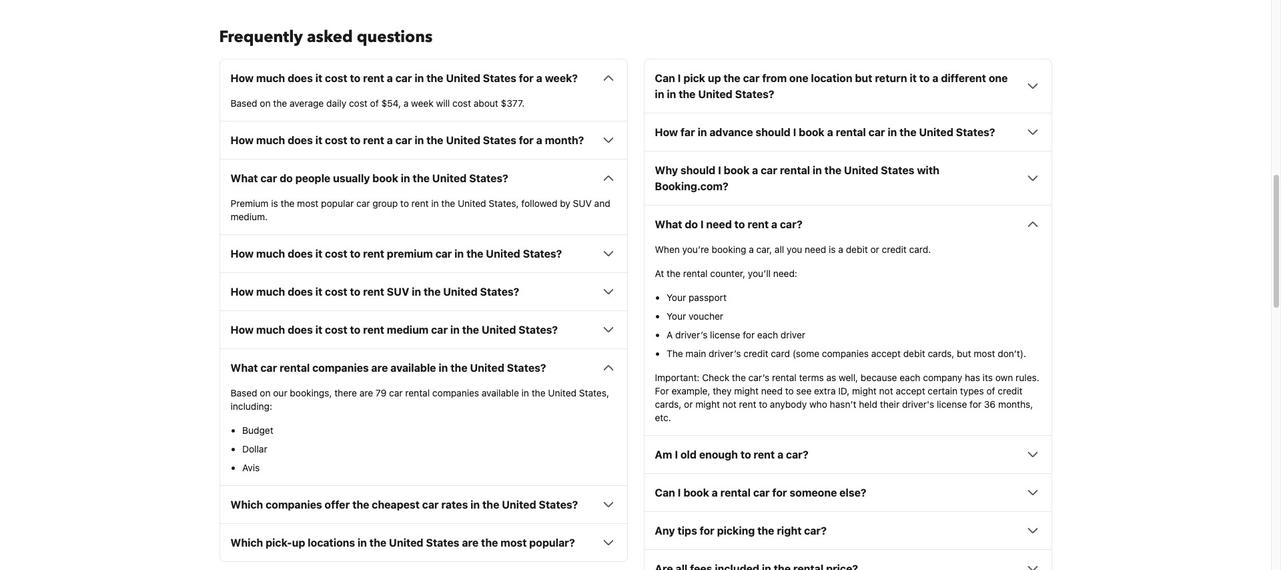 Task type: describe. For each thing, give the bounding box(es) containing it.
car? inside dropdown button
[[805, 525, 827, 537]]

how much does it cost to rent a car in the united states for a month? button
[[231, 132, 617, 148]]

the inside how much does it cost to rent suv in the united states? dropdown button
[[424, 286, 441, 298]]

pick
[[684, 72, 706, 84]]

how for how far in advance should i book a rental car in the united states?
[[655, 126, 678, 138]]

rental down you're
[[683, 268, 708, 279]]

how for how much does it cost to rent suv in the united states?
[[231, 286, 254, 298]]

for inside dropdown button
[[519, 134, 534, 146]]

a down 'what do i need to rent a car?' dropdown button
[[839, 244, 844, 255]]

a driver's license for each driver
[[667, 329, 806, 341]]

of inside the important: check the car's rental terms as well, because each company has its own rules. for example, they might need to see extra id, might not accept certain types of credit cards, or might not rent to anybody who hasn't held their driver's license for 36 months, etc.
[[987, 385, 996, 397]]

car? for am i old enough to rent a car?
[[786, 449, 809, 461]]

does for how much does it cost to rent medium car in the united states?
[[288, 324, 313, 336]]

etc.
[[655, 412, 672, 423]]

i inside dropdown button
[[794, 126, 797, 138]]

your for your passport
[[667, 292, 686, 303]]

a left week? at the top left of page
[[537, 72, 543, 84]]

group
[[373, 198, 398, 209]]

available inside 'what car rental companies are available in the united states?' dropdown button
[[391, 362, 436, 374]]

rental inside 'dropdown button'
[[721, 487, 751, 499]]

premium
[[231, 198, 269, 209]]

car? for what do i need to rent a car?
[[780, 219, 803, 231]]

rent up can i book a rental car for someone else? at right bottom
[[754, 449, 775, 461]]

rent up the car,
[[748, 219, 769, 231]]

to right enough
[[741, 449, 752, 461]]

book up why should i book a car rental in the united states with booking.com?
[[799, 126, 825, 138]]

including:
[[231, 401, 272, 412]]

what car rental companies are available in the united states? button
[[231, 360, 617, 376]]

it for how much does it cost to rent a car in the united states for a week?
[[316, 72, 323, 84]]

0 vertical spatial of
[[370, 98, 379, 109]]

is inside premium is the most popular car group to rent in the united states, followed by suv and medium.
[[271, 198, 278, 209]]

there
[[335, 387, 357, 399]]

don't).
[[998, 348, 1027, 359]]

the inside any tips for picking the right car? dropdown button
[[758, 525, 775, 537]]

the inside 'what car rental companies are available in the united states?' dropdown button
[[451, 362, 468, 374]]

up inside can i pick up the car from one location but return it to a different one in in the united states?
[[708, 72, 721, 84]]

example,
[[672, 385, 711, 397]]

will
[[436, 98, 450, 109]]

about
[[474, 98, 499, 109]]

$377.
[[501, 98, 525, 109]]

each inside the important: check the car's rental terms as well, because each company has its own rules. for example, they might need to see extra id, might not accept certain types of credit cards, or might not rent to anybody who hasn't held their driver's license for 36 months, etc.
[[900, 372, 921, 383]]

why should i book a car rental in the united states with booking.com? button
[[655, 162, 1041, 194]]

rules.
[[1016, 372, 1040, 383]]

well,
[[839, 372, 859, 383]]

rent up based on the average daily cost of $54, a week will cost about $377.
[[363, 72, 385, 84]]

0 horizontal spatial up
[[292, 537, 305, 549]]

can for can i book a rental car for someone else?
[[655, 487, 676, 499]]

average
[[290, 98, 324, 109]]

companies up pick-
[[266, 499, 322, 511]]

how much does it cost to rent a car in the united states for a month?
[[231, 134, 584, 146]]

for up car's
[[743, 329, 755, 341]]

medium.
[[231, 211, 268, 223]]

what car do people usually book in the united states? button
[[231, 170, 617, 186]]

the inside how much does it cost to rent medium car in the united states? "dropdown button"
[[462, 324, 479, 336]]

premium
[[387, 248, 433, 260]]

people
[[295, 172, 331, 184]]

a inside how far in advance should i book a rental car in the united states? dropdown button
[[828, 126, 834, 138]]

rates
[[442, 499, 468, 511]]

passport
[[689, 292, 727, 303]]

in inside "dropdown button"
[[451, 324, 460, 336]]

it for how much does it cost to rent suv in the united states?
[[316, 286, 323, 298]]

to up booking
[[735, 219, 745, 231]]

rent inside the important: check the car's rental terms as well, because each company has its own rules. for example, they might need to see extra id, might not accept certain types of credit cards, or might not rent to anybody who hasn't held their driver's license for 36 months, etc.
[[739, 399, 757, 410]]

rent down based on the average daily cost of $54, a week will cost about $377.
[[363, 134, 385, 146]]

locations
[[308, 537, 355, 549]]

tips
[[678, 525, 698, 537]]

can i book a rental car for someone else? button
[[655, 485, 1041, 501]]

far
[[681, 126, 696, 138]]

rental inside dropdown button
[[836, 126, 867, 138]]

premium is the most popular car group to rent in the united states, followed by suv and medium.
[[231, 198, 611, 223]]

what for what do i need to rent a car?
[[655, 219, 683, 231]]

0 vertical spatial accept
[[872, 348, 901, 359]]

bookings,
[[290, 387, 332, 399]]

rent up how much does it cost to rent medium car in the united states?
[[363, 286, 385, 298]]

companies inside the "based on our bookings, there are 79 car rental companies available in the united states, including:"
[[433, 387, 479, 399]]

booking.com?
[[655, 180, 729, 192]]

how much does it cost to rent premium car in the united states?
[[231, 248, 562, 260]]

the inside how far in advance should i book a rental car in the united states? dropdown button
[[900, 126, 917, 138]]

i inside 'dropdown button'
[[678, 487, 681, 499]]

most inside which pick-up locations in the united states are the most popular? dropdown button
[[501, 537, 527, 549]]

0 vertical spatial driver's
[[676, 329, 708, 341]]

1 vertical spatial debit
[[904, 348, 926, 359]]

you'll
[[748, 268, 771, 279]]

the main driver's credit card (some companies accept debit cards, but most don't).
[[667, 348, 1027, 359]]

based on our bookings, there are 79 car rental companies available in the united states, including:
[[231, 387, 610, 412]]

based for what
[[231, 387, 257, 399]]

car's
[[749, 372, 770, 383]]

to left anybody
[[759, 399, 768, 410]]

with
[[918, 164, 940, 176]]

i inside why should i book a car rental in the united states with booking.com?
[[718, 164, 722, 176]]

does for how much does it cost to rent suv in the united states?
[[288, 286, 313, 298]]

budget
[[242, 425, 274, 436]]

offer
[[325, 499, 350, 511]]

any tips for picking the right car?
[[655, 525, 827, 537]]

when
[[655, 244, 680, 255]]

for up $377.
[[519, 72, 534, 84]]

should inside dropdown button
[[756, 126, 791, 138]]

does for how much does it cost to rent premium car in the united states?
[[288, 248, 313, 260]]

or inside the important: check the car's rental terms as well, because each company has its own rules. for example, they might need to see extra id, might not accept certain types of credit cards, or might not rent to anybody who hasn't held their driver's license for 36 months, etc.
[[684, 399, 693, 410]]

frequently
[[219, 26, 303, 48]]

else?
[[840, 487, 867, 499]]

hasn't
[[830, 399, 857, 410]]

the inside the important: check the car's rental terms as well, because each company has its own rules. for example, they might need to see extra id, might not accept certain types of credit cards, or might not rent to anybody who hasn't held their driver's license for 36 months, etc.
[[732, 372, 746, 383]]

36
[[985, 399, 996, 410]]

enough
[[700, 449, 738, 461]]

how much does it cost to rent suv in the united states? button
[[231, 284, 617, 300]]

can i pick up the car from one location but return it to a different one in in the united states?
[[655, 72, 1008, 100]]

by
[[560, 198, 571, 209]]

states? inside "dropdown button"
[[519, 324, 558, 336]]

can i book a rental car for someone else?
[[655, 487, 867, 499]]

it for how much does it cost to rent premium car in the united states?
[[316, 248, 323, 260]]

car inside can i pick up the car from one location but return it to a different one in in the united states?
[[743, 72, 760, 84]]

driver's
[[903, 399, 935, 410]]

states down rates
[[426, 537, 460, 549]]

rental inside the "based on our bookings, there are 79 car rental companies available in the united states, including:"
[[405, 387, 430, 399]]

which for which companies offer the cheapest car rates  in the united states?
[[231, 499, 263, 511]]

to inside "dropdown button"
[[350, 324, 361, 336]]

which for which pick-up locations in the united states are the most popular?
[[231, 537, 263, 549]]

rental up our
[[280, 362, 310, 374]]

1 horizontal spatial is
[[829, 244, 836, 255]]

states down $377.
[[483, 134, 517, 146]]

suv inside dropdown button
[[387, 286, 409, 298]]

who
[[810, 399, 828, 410]]

a inside am i old enough to rent a car? dropdown button
[[778, 449, 784, 461]]

to up how much does it cost to rent suv in the united states?
[[350, 248, 361, 260]]

0 vertical spatial are
[[372, 362, 388, 374]]

0 vertical spatial debit
[[846, 244, 868, 255]]

has
[[965, 372, 981, 383]]

am i old enough to rent a car?
[[655, 449, 809, 461]]

how far in advance should i book a rental car in the united states? button
[[655, 124, 1041, 140]]

your voucher
[[667, 311, 724, 322]]

am i old enough to rent a car? button
[[655, 447, 1041, 463]]

frequently asked questions
[[219, 26, 433, 48]]

car inside premium is the most popular car group to rent in the united states, followed by suv and medium.
[[357, 198, 370, 209]]

should inside why should i book a car rental in the united states with booking.com?
[[681, 164, 716, 176]]

at the rental counter, you'll need:
[[655, 268, 798, 279]]

location
[[811, 72, 853, 84]]

and
[[595, 198, 611, 209]]

car inside the "based on our bookings, there are 79 car rental companies available in the united states, including:"
[[389, 387, 403, 399]]

months,
[[999, 399, 1034, 410]]

avis
[[242, 462, 260, 474]]

how much does it cost to rent a car in the united states for a week? button
[[231, 70, 617, 86]]

month?
[[545, 134, 584, 146]]

which companies offer the cheapest car rates  in the united states?
[[231, 499, 578, 511]]

which pick-up locations in the united states are the most popular?
[[231, 537, 575, 549]]

a inside can i pick up the car from one location but return it to a different one in in the united states?
[[933, 72, 939, 84]]

the inside why should i book a car rental in the united states with booking.com?
[[825, 164, 842, 176]]

cost for how much does it cost to rent medium car in the united states?
[[325, 324, 348, 336]]

pick-
[[266, 537, 292, 549]]

need inside dropdown button
[[707, 219, 732, 231]]

to up how much does it cost to rent medium car in the united states?
[[350, 286, 361, 298]]

1 vertical spatial not
[[723, 399, 737, 410]]

id,
[[839, 385, 850, 397]]

i left old
[[675, 449, 678, 461]]

cost for how much does it cost to rent a car in the united states for a week?
[[325, 72, 348, 84]]

why should i book a car rental in the united states with booking.com?
[[655, 164, 940, 192]]

at
[[655, 268, 664, 279]]

much for how much does it cost to rent suv in the united states?
[[256, 286, 285, 298]]

important: check the car's rental terms as well, because each company has its own rules. for example, they might need to see extra id, might not accept certain types of credit cards, or might not rent to anybody who hasn't held their driver's license for 36 months, etc.
[[655, 372, 1040, 423]]

which companies offer the cheapest car rates  in the united states? button
[[231, 497, 617, 513]]

license inside the important: check the car's rental terms as well, because each company has its own rules. for example, they might need to see extra id, might not accept certain types of credit cards, or might not rent to anybody who hasn't held their driver's license for 36 months, etc.
[[937, 399, 968, 410]]

all
[[775, 244, 785, 255]]

1 vertical spatial need
[[805, 244, 827, 255]]

how far in advance should i book a rental car in the united states?
[[655, 126, 996, 138]]

do inside dropdown button
[[685, 219, 698, 231]]

rental inside why should i book a car rental in the united states with booking.com?
[[780, 164, 811, 176]]

states, inside premium is the most popular car group to rent in the united states, followed by suv and medium.
[[489, 198, 519, 209]]

right
[[777, 525, 802, 537]]



Task type: locate. For each thing, give the bounding box(es) containing it.
booking
[[712, 244, 747, 255]]

based for how
[[231, 98, 257, 109]]

1 which from the top
[[231, 499, 263, 511]]

what up premium
[[231, 172, 258, 184]]

for right tips
[[700, 525, 715, 537]]

2 can from the top
[[655, 487, 676, 499]]

cost inside how much does it cost to rent a car in the united states for a week? dropdown button
[[325, 72, 348, 84]]

0 vertical spatial cards,
[[928, 348, 955, 359]]

what do i need to rent a car? button
[[655, 216, 1041, 233]]

united inside why should i book a car rental in the united states with booking.com?
[[845, 164, 879, 176]]

united inside premium is the most popular car group to rent in the united states, followed by suv and medium.
[[458, 198, 486, 209]]

companies up well,
[[822, 348, 869, 359]]

extra
[[815, 385, 836, 397]]

companies up the there on the bottom of the page
[[313, 362, 369, 374]]

0 vertical spatial should
[[756, 126, 791, 138]]

license down certain
[[937, 399, 968, 410]]

each up card
[[758, 329, 779, 341]]

a inside can i book a rental car for someone else? 'dropdown button'
[[712, 487, 718, 499]]

0 vertical spatial suv
[[573, 198, 592, 209]]

1 horizontal spatial up
[[708, 72, 721, 84]]

0 horizontal spatial need
[[707, 219, 732, 231]]

voucher
[[689, 311, 724, 322]]

1 vertical spatial cards,
[[655, 399, 682, 410]]

do up you're
[[685, 219, 698, 231]]

states
[[483, 72, 517, 84], [483, 134, 517, 146], [881, 164, 915, 176], [426, 537, 460, 549]]

need up booking
[[707, 219, 732, 231]]

does for how much does it cost to rent a car in the united states for a month?
[[288, 134, 313, 146]]

how much does it cost to rent suv in the united states?
[[231, 286, 520, 298]]

rental down can i pick up the car from one location but return it to a different one in in the united states? dropdown button
[[836, 126, 867, 138]]

to up anybody
[[786, 385, 794, 397]]

2 horizontal spatial need
[[805, 244, 827, 255]]

up right pick
[[708, 72, 721, 84]]

2 vertical spatial credit
[[998, 385, 1023, 397]]

book down advance
[[724, 164, 750, 176]]

or down example,
[[684, 399, 693, 410]]

united inside can i pick up the car from one location but return it to a different one in in the united states?
[[699, 88, 733, 100]]

1 vertical spatial what
[[655, 219, 683, 231]]

0 horizontal spatial is
[[271, 198, 278, 209]]

0 vertical spatial credit
[[882, 244, 907, 255]]

0 vertical spatial do
[[280, 172, 293, 184]]

driver
[[781, 329, 806, 341]]

to up usually
[[350, 134, 361, 146]]

the inside how much does it cost to rent premium car in the united states? dropdown button
[[467, 248, 484, 260]]

main
[[686, 348, 707, 359]]

0 horizontal spatial each
[[758, 329, 779, 341]]

does
[[288, 72, 313, 84], [288, 134, 313, 146], [288, 248, 313, 260], [288, 286, 313, 298], [288, 324, 313, 336]]

2 horizontal spatial might
[[853, 385, 877, 397]]

popular?
[[530, 537, 575, 549]]

for inside 'dropdown button'
[[773, 487, 788, 499]]

0 horizontal spatial available
[[391, 362, 436, 374]]

the
[[427, 72, 444, 84], [724, 72, 741, 84], [679, 88, 696, 100], [273, 98, 287, 109], [900, 126, 917, 138], [427, 134, 444, 146], [825, 164, 842, 176], [413, 172, 430, 184], [281, 198, 295, 209], [442, 198, 455, 209], [467, 248, 484, 260], [667, 268, 681, 279], [424, 286, 441, 298], [462, 324, 479, 336], [451, 362, 468, 374], [732, 372, 746, 383], [532, 387, 546, 399], [353, 499, 370, 511], [483, 499, 500, 511], [758, 525, 775, 537], [370, 537, 387, 549], [481, 537, 498, 549]]

states inside dropdown button
[[483, 72, 517, 84]]

suv inside premium is the most popular car group to rent in the united states, followed by suv and medium.
[[573, 198, 592, 209]]

0 horizontal spatial but
[[855, 72, 873, 84]]

2 your from the top
[[667, 311, 686, 322]]

can left pick
[[655, 72, 676, 84]]

credit up 'months,'
[[998, 385, 1023, 397]]

need inside the important: check the car's rental terms as well, because each company has its own rules. for example, they might need to see extra id, might not accept certain types of credit cards, or might not rent to anybody who hasn't held their driver's license for 36 months, etc.
[[762, 385, 783, 397]]

0 vertical spatial what
[[231, 172, 258, 184]]

asked
[[307, 26, 353, 48]]

each up driver's
[[900, 372, 921, 383]]

2 vertical spatial are
[[462, 537, 479, 549]]

0 horizontal spatial debit
[[846, 244, 868, 255]]

1 horizontal spatial suv
[[573, 198, 592, 209]]

2 horizontal spatial credit
[[998, 385, 1023, 397]]

certain
[[928, 385, 958, 397]]

2 on from the top
[[260, 387, 271, 399]]

based
[[231, 98, 257, 109], [231, 387, 257, 399]]

you're
[[683, 244, 710, 255]]

cards, up etc. on the right of the page
[[655, 399, 682, 410]]

0 vertical spatial but
[[855, 72, 873, 84]]

states,
[[489, 198, 519, 209], [579, 387, 610, 399]]

the inside how much does it cost to rent a car in the united states for a week? dropdown button
[[427, 72, 444, 84]]

popular
[[321, 198, 354, 209]]

car? up someone
[[786, 449, 809, 461]]

book up group
[[373, 172, 399, 184]]

but left the return
[[855, 72, 873, 84]]

1 based from the top
[[231, 98, 257, 109]]

is down 'what do i need to rent a car?' dropdown button
[[829, 244, 836, 255]]

most down people
[[297, 198, 319, 209]]

1 horizontal spatial should
[[756, 126, 791, 138]]

cost for how much does it cost to rent premium car in the united states?
[[325, 248, 348, 260]]

debit up company
[[904, 348, 926, 359]]

what inside dropdown button
[[231, 172, 258, 184]]

how much does it cost to rent medium car in the united states? button
[[231, 322, 617, 338]]

1 horizontal spatial license
[[937, 399, 968, 410]]

0 vertical spatial can
[[655, 72, 676, 84]]

to inside can i pick up the car from one location but return it to a different one in in the united states?
[[920, 72, 930, 84]]

in inside the "based on our bookings, there are 79 car rental companies available in the united states, including:"
[[522, 387, 529, 399]]

2 much from the top
[[256, 134, 285, 146]]

one
[[790, 72, 809, 84], [989, 72, 1008, 84]]

1 vertical spatial driver's
[[709, 348, 741, 359]]

1 on from the top
[[260, 98, 271, 109]]

2 based from the top
[[231, 387, 257, 399]]

0 vertical spatial license
[[710, 329, 741, 341]]

your passport
[[667, 292, 727, 303]]

to
[[350, 72, 361, 84], [920, 72, 930, 84], [350, 134, 361, 146], [401, 198, 409, 209], [735, 219, 745, 231], [350, 248, 361, 260], [350, 286, 361, 298], [350, 324, 361, 336], [786, 385, 794, 397], [759, 399, 768, 410], [741, 449, 752, 461]]

the inside the "based on our bookings, there are 79 car rental companies available in the united states, including:"
[[532, 387, 546, 399]]

to right the return
[[920, 72, 930, 84]]

check
[[702, 372, 730, 383]]

need right you
[[805, 244, 827, 255]]

to up based on the average daily cost of $54, a week will cost about $377.
[[350, 72, 361, 84]]

the inside what car do people usually book in the united states? dropdown button
[[413, 172, 430, 184]]

held
[[859, 399, 878, 410]]

based on the average daily cost of $54, a week will cost about $377.
[[231, 98, 525, 109]]

the
[[667, 348, 683, 359]]

book down old
[[684, 487, 710, 499]]

1 can from the top
[[655, 72, 676, 84]]

car? up when you're booking a car, all you need is a debit or credit card.
[[780, 219, 803, 231]]

most up 'its'
[[974, 348, 996, 359]]

1 vertical spatial should
[[681, 164, 716, 176]]

can
[[655, 72, 676, 84], [655, 487, 676, 499]]

can for can i pick up the car from one location but return it to a different one in in the united states?
[[655, 72, 676, 84]]

cards,
[[928, 348, 955, 359], [655, 399, 682, 410]]

on for car
[[260, 387, 271, 399]]

your for your voucher
[[667, 311, 686, 322]]

1 vertical spatial license
[[937, 399, 968, 410]]

0 horizontal spatial license
[[710, 329, 741, 341]]

1 vertical spatial do
[[685, 219, 698, 231]]

what
[[231, 172, 258, 184], [655, 219, 683, 231], [231, 362, 258, 374]]

0 horizontal spatial do
[[280, 172, 293, 184]]

rent left premium
[[363, 248, 385, 260]]

license down voucher
[[710, 329, 741, 341]]

suv
[[573, 198, 592, 209], [387, 286, 409, 298]]

a left "different"
[[933, 72, 939, 84]]

1 vertical spatial each
[[900, 372, 921, 383]]

what up when
[[655, 219, 683, 231]]

for down types
[[970, 399, 982, 410]]

0 horizontal spatial suv
[[387, 286, 409, 298]]

available
[[391, 362, 436, 374], [482, 387, 519, 399]]

1 horizontal spatial do
[[685, 219, 698, 231]]

4 much from the top
[[256, 286, 285, 298]]

accept up because at the bottom of page
[[872, 348, 901, 359]]

how for how much does it cost to rent premium car in the united states?
[[231, 248, 254, 260]]

car inside 'dropdown button'
[[754, 487, 770, 499]]

it for how much does it cost to rent a car in the united states for a month?
[[316, 134, 323, 146]]

not down they
[[723, 399, 737, 410]]

card.
[[910, 244, 932, 255]]

a left month?
[[537, 134, 543, 146]]

rent down car's
[[739, 399, 757, 410]]

which pick-up locations in the united states are the most popular? button
[[231, 535, 617, 551]]

can inside can i pick up the car from one location but return it to a different one in in the united states?
[[655, 72, 676, 84]]

based left the average
[[231, 98, 257, 109]]

but inside can i pick up the car from one location but return it to a different one in in the united states?
[[855, 72, 873, 84]]

its
[[983, 372, 993, 383]]

0 vertical spatial available
[[391, 362, 436, 374]]

0 horizontal spatial not
[[723, 399, 737, 410]]

credit up car's
[[744, 348, 769, 359]]

1 horizontal spatial cards,
[[928, 348, 955, 359]]

own
[[996, 372, 1014, 383]]

a down "$54,"
[[387, 134, 393, 146]]

i up why should i book a car rental in the united states with booking.com?
[[794, 126, 797, 138]]

from
[[763, 72, 787, 84]]

am
[[655, 449, 673, 461]]

accept inside the important: check the car's rental terms as well, because each company has its own rules. for example, they might need to see extra id, might not accept certain types of credit cards, or might not rent to anybody who hasn't held their driver's license for 36 months, etc.
[[896, 385, 926, 397]]

rent down what car do people usually book in the united states? dropdown button
[[412, 198, 429, 209]]

1 vertical spatial available
[[482, 387, 519, 399]]

1 vertical spatial of
[[987, 385, 996, 397]]

does inside "dropdown button"
[[288, 324, 313, 336]]

1 horizontal spatial one
[[989, 72, 1008, 84]]

your
[[667, 292, 686, 303], [667, 311, 686, 322]]

2 one from the left
[[989, 72, 1008, 84]]

0 horizontal spatial states,
[[489, 198, 519, 209]]

1 horizontal spatial driver's
[[709, 348, 741, 359]]

book inside why should i book a car rental in the united states with booking.com?
[[724, 164, 750, 176]]

based up including:
[[231, 387, 257, 399]]

0 horizontal spatial of
[[370, 98, 379, 109]]

do inside dropdown button
[[280, 172, 293, 184]]

1 horizontal spatial but
[[957, 348, 972, 359]]

1 horizontal spatial or
[[871, 244, 880, 255]]

car? right right
[[805, 525, 827, 537]]

which left pick-
[[231, 537, 263, 549]]

should up booking.com?
[[681, 164, 716, 176]]

rental down 'what car rental companies are available in the united states?' dropdown button
[[405, 387, 430, 399]]

a inside why should i book a car rental in the united states with booking.com?
[[753, 164, 759, 176]]

0 vertical spatial on
[[260, 98, 271, 109]]

0 horizontal spatial driver's
[[676, 329, 708, 341]]

1 vertical spatial or
[[684, 399, 693, 410]]

much for how much does it cost to rent premium car in the united states?
[[256, 248, 285, 260]]

states inside why should i book a car rental in the united states with booking.com?
[[881, 164, 915, 176]]

a down can i pick up the car from one location but return it to a different one in in the united states?
[[828, 126, 834, 138]]

how inside "dropdown button"
[[231, 324, 254, 336]]

states? inside can i pick up the car from one location but return it to a different one in in the united states?
[[735, 88, 775, 100]]

the inside how much does it cost to rent a car in the united states for a month? dropdown button
[[427, 134, 444, 146]]

is right premium
[[271, 198, 278, 209]]

suv right by
[[573, 198, 592, 209]]

1 vertical spatial your
[[667, 311, 686, 322]]

rent
[[363, 72, 385, 84], [363, 134, 385, 146], [412, 198, 429, 209], [748, 219, 769, 231], [363, 248, 385, 260], [363, 286, 385, 298], [363, 324, 385, 336], [739, 399, 757, 410], [754, 449, 775, 461]]

2 vertical spatial car?
[[805, 525, 827, 537]]

rent inside "dropdown button"
[[363, 324, 385, 336]]

on inside the "based on our bookings, there are 79 car rental companies available in the united states, including:"
[[260, 387, 271, 399]]

cost inside how much does it cost to rent medium car in the united states? "dropdown button"
[[325, 324, 348, 336]]

1 vertical spatial on
[[260, 387, 271, 399]]

a up "$54,"
[[387, 72, 393, 84]]

0 vertical spatial most
[[297, 198, 319, 209]]

to right group
[[401, 198, 409, 209]]

2 vertical spatial most
[[501, 537, 527, 549]]

a left the car,
[[749, 244, 754, 255]]

book inside 'dropdown button'
[[684, 487, 710, 499]]

usually
[[333, 172, 370, 184]]

credit left the card.
[[882, 244, 907, 255]]

1 vertical spatial up
[[292, 537, 305, 549]]

on for much
[[260, 98, 271, 109]]

driver's down your voucher
[[676, 329, 708, 341]]

1 vertical spatial but
[[957, 348, 972, 359]]

are up 79
[[372, 362, 388, 374]]

cost inside how much does it cost to rent a car in the united states for a month? dropdown button
[[325, 134, 348, 146]]

1 horizontal spatial states,
[[579, 387, 610, 399]]

driver's down a driver's license for each driver
[[709, 348, 741, 359]]

0 horizontal spatial might
[[696, 399, 720, 410]]

i up you're
[[701, 219, 704, 231]]

in inside premium is the most popular car group to rent in the united states, followed by suv and medium.
[[431, 198, 439, 209]]

(some
[[793, 348, 820, 359]]

1 vertical spatial are
[[360, 387, 373, 399]]

how much does it cost to rent a car in the united states for a week?
[[231, 72, 578, 84]]

not
[[880, 385, 894, 397], [723, 399, 737, 410]]

1 your from the top
[[667, 292, 686, 303]]

car inside "dropdown button"
[[431, 324, 448, 336]]

does for how much does it cost to rent a car in the united states for a week?
[[288, 72, 313, 84]]

i inside can i pick up the car from one location but return it to a different one in in the united states?
[[678, 72, 681, 84]]

their
[[880, 399, 900, 410]]

important:
[[655, 372, 700, 383]]

how for how much does it cost to rent a car in the united states for a month?
[[231, 134, 254, 146]]

1 much from the top
[[256, 72, 285, 84]]

rent inside premium is the most popular car group to rent in the united states, followed by suv and medium.
[[412, 198, 429, 209]]

0 vertical spatial your
[[667, 292, 686, 303]]

1 vertical spatial accept
[[896, 385, 926, 397]]

debit down 'what do i need to rent a car?' dropdown button
[[846, 244, 868, 255]]

a
[[387, 72, 393, 84], [537, 72, 543, 84], [933, 72, 939, 84], [404, 98, 409, 109], [828, 126, 834, 138], [387, 134, 393, 146], [537, 134, 543, 146], [753, 164, 759, 176], [772, 219, 778, 231], [749, 244, 754, 255], [839, 244, 844, 255], [778, 449, 784, 461], [712, 487, 718, 499]]

in inside why should i book a car rental in the united states with booking.com?
[[813, 164, 822, 176]]

for left someone
[[773, 487, 788, 499]]

daily
[[327, 98, 347, 109]]

each
[[758, 329, 779, 341], [900, 372, 921, 383]]

picking
[[717, 525, 755, 537]]

credit inside the important: check the car's rental terms as well, because each company has its own rules. for example, they might need to see extra id, might not accept certain types of credit cards, or might not rent to anybody who hasn't held their driver's license for 36 months, etc.
[[998, 385, 1023, 397]]

medium
[[387, 324, 429, 336]]

a down enough
[[712, 487, 718, 499]]

1 does from the top
[[288, 72, 313, 84]]

much for how much does it cost to rent medium car in the united states?
[[256, 324, 285, 336]]

need down car's
[[762, 385, 783, 397]]

0 vertical spatial states,
[[489, 198, 519, 209]]

i up tips
[[678, 487, 681, 499]]

rental inside the important: check the car's rental terms as well, because each company has its own rules. for example, they might need to see extra id, might not accept certain types of credit cards, or might not rent to anybody who hasn't held their driver's license for 36 months, etc.
[[772, 372, 797, 383]]

1 vertical spatial car?
[[786, 449, 809, 461]]

card
[[771, 348, 790, 359]]

rent left medium
[[363, 324, 385, 336]]

might down car's
[[735, 385, 759, 397]]

company
[[924, 372, 963, 383]]

any tips for picking the right car? button
[[655, 523, 1041, 539]]

how for how much does it cost to rent medium car in the united states?
[[231, 324, 254, 336]]

1 vertical spatial based
[[231, 387, 257, 399]]

3 much from the top
[[256, 248, 285, 260]]

much for how much does it cost to rent a car in the united states for a week?
[[256, 72, 285, 84]]

1 horizontal spatial might
[[735, 385, 759, 397]]

cards, inside the important: check the car's rental terms as well, because each company has its own rules. for example, they might need to see extra id, might not accept certain types of credit cards, or might not rent to anybody who hasn't held their driver's license for 36 months, etc.
[[655, 399, 682, 410]]

car
[[396, 72, 412, 84], [743, 72, 760, 84], [869, 126, 886, 138], [396, 134, 412, 146], [761, 164, 778, 176], [261, 172, 277, 184], [357, 198, 370, 209], [436, 248, 452, 260], [431, 324, 448, 336], [261, 362, 277, 374], [389, 387, 403, 399], [754, 487, 770, 499], [422, 499, 439, 511]]

are inside the "based on our bookings, there are 79 car rental companies available in the united states, including:"
[[360, 387, 373, 399]]

car inside why should i book a car rental in the united states with booking.com?
[[761, 164, 778, 176]]

do
[[280, 172, 293, 184], [685, 219, 698, 231]]

anybody
[[770, 399, 807, 410]]

0 horizontal spatial should
[[681, 164, 716, 176]]

cost inside how much does it cost to rent suv in the united states? dropdown button
[[325, 286, 348, 298]]

or down 'what do i need to rent a car?' dropdown button
[[871, 244, 880, 255]]

0 vertical spatial based
[[231, 98, 257, 109]]

week?
[[545, 72, 578, 84]]

0 vertical spatial or
[[871, 244, 880, 255]]

much for how much does it cost to rent a car in the united states for a month?
[[256, 134, 285, 146]]

4 does from the top
[[288, 286, 313, 298]]

much inside how much does it cost to rent premium car in the united states? dropdown button
[[256, 248, 285, 260]]

dollar
[[242, 443, 268, 455]]

of up 36
[[987, 385, 996, 397]]

1 vertical spatial credit
[[744, 348, 769, 359]]

united inside the "based on our bookings, there are 79 car rental companies available in the united states, including:"
[[548, 387, 577, 399]]

much inside how much does it cost to rent suv in the united states? dropdown button
[[256, 286, 285, 298]]

what for what car do people usually book in the united states?
[[231, 172, 258, 184]]

2 vertical spatial what
[[231, 362, 258, 374]]

not up their
[[880, 385, 894, 397]]

cost for how much does it cost to rent a car in the united states for a month?
[[325, 134, 348, 146]]

0 vertical spatial up
[[708, 72, 721, 84]]

0 vertical spatial not
[[880, 385, 894, 397]]

i up booking.com?
[[718, 164, 722, 176]]

a down advance
[[753, 164, 759, 176]]

a right "$54,"
[[404, 98, 409, 109]]

united inside "dropdown button"
[[482, 324, 516, 336]]

much inside how much does it cost to rent a car in the united states for a week? dropdown button
[[256, 72, 285, 84]]

1 vertical spatial most
[[974, 348, 996, 359]]

1 vertical spatial which
[[231, 537, 263, 549]]

available inside the "based on our bookings, there are 79 car rental companies available in the united states, including:"
[[482, 387, 519, 399]]

much inside how much does it cost to rent medium car in the united states? "dropdown button"
[[256, 324, 285, 336]]

advance
[[710, 126, 753, 138]]

1 vertical spatial is
[[829, 244, 836, 255]]

1 vertical spatial can
[[655, 487, 676, 499]]

1 vertical spatial states,
[[579, 387, 610, 399]]

cost for how much does it cost to rent suv in the united states?
[[325, 286, 348, 298]]

rental up picking at right
[[721, 487, 751, 499]]

states, inside the "based on our bookings, there are 79 car rental companies available in the united states, including:"
[[579, 387, 610, 399]]

or
[[871, 244, 880, 255], [684, 399, 693, 410]]

one right the from
[[790, 72, 809, 84]]

0 vertical spatial is
[[271, 198, 278, 209]]

2 does from the top
[[288, 134, 313, 146]]

types
[[961, 385, 985, 397]]

rental up see
[[772, 372, 797, 383]]

how for how much does it cost to rent a car in the united states for a week?
[[231, 72, 254, 84]]

united
[[446, 72, 481, 84], [699, 88, 733, 100], [920, 126, 954, 138], [446, 134, 481, 146], [845, 164, 879, 176], [432, 172, 467, 184], [458, 198, 486, 209], [486, 248, 521, 260], [443, 286, 478, 298], [482, 324, 516, 336], [470, 362, 505, 374], [548, 387, 577, 399], [502, 499, 537, 511], [389, 537, 424, 549]]

it inside can i pick up the car from one location but return it to a different one in in the united states?
[[910, 72, 917, 84]]

but up has
[[957, 348, 972, 359]]

for left month?
[[519, 134, 534, 146]]

0 vertical spatial each
[[758, 329, 779, 341]]

1 vertical spatial suv
[[387, 286, 409, 298]]

might
[[735, 385, 759, 397], [853, 385, 877, 397], [696, 399, 720, 410]]

0 horizontal spatial cards,
[[655, 399, 682, 410]]

cost inside how much does it cost to rent premium car in the united states? dropdown button
[[325, 248, 348, 260]]

2 horizontal spatial most
[[974, 348, 996, 359]]

our
[[273, 387, 288, 399]]

of left "$54,"
[[370, 98, 379, 109]]

0 vertical spatial need
[[707, 219, 732, 231]]

2 which from the top
[[231, 537, 263, 549]]

0 horizontal spatial most
[[297, 198, 319, 209]]

based inside the "based on our bookings, there are 79 car rental companies available in the united states, including:"
[[231, 387, 257, 399]]

1 horizontal spatial of
[[987, 385, 996, 397]]

3 does from the top
[[288, 248, 313, 260]]

0 vertical spatial car?
[[780, 219, 803, 231]]

1 horizontal spatial most
[[501, 537, 527, 549]]

week
[[411, 98, 434, 109]]

states up $377.
[[483, 72, 517, 84]]

cheapest
[[372, 499, 420, 511]]

states left with
[[881, 164, 915, 176]]

it inside "dropdown button"
[[316, 324, 323, 336]]

might up held
[[853, 385, 877, 397]]

a up can i book a rental car for someone else? at right bottom
[[778, 449, 784, 461]]

companies down 'what car rental companies are available in the united states?' dropdown button
[[433, 387, 479, 399]]

need
[[707, 219, 732, 231], [805, 244, 827, 255], [762, 385, 783, 397]]

a inside 'what do i need to rent a car?' dropdown button
[[772, 219, 778, 231]]

any
[[655, 525, 675, 537]]

your up your voucher
[[667, 292, 686, 303]]

what for what car rental companies are available in the united states?
[[231, 362, 258, 374]]

is
[[271, 198, 278, 209], [829, 244, 836, 255]]

it for how much does it cost to rent medium car in the united states?
[[316, 324, 323, 336]]

2 vertical spatial need
[[762, 385, 783, 397]]

can inside 'dropdown button'
[[655, 487, 676, 499]]

1 horizontal spatial credit
[[882, 244, 907, 255]]

they
[[713, 385, 732, 397]]

0 horizontal spatial credit
[[744, 348, 769, 359]]

as
[[827, 372, 837, 383]]

for inside the important: check the car's rental terms as well, because each company has its own rules. for example, they might need to see extra id, might not accept certain types of credit cards, or might not rent to anybody who hasn't held their driver's license for 36 months, etc.
[[970, 399, 982, 410]]

do left people
[[280, 172, 293, 184]]

accept up driver's
[[896, 385, 926, 397]]

should
[[756, 126, 791, 138], [681, 164, 716, 176]]

which
[[231, 499, 263, 511], [231, 537, 263, 549]]

5 does from the top
[[288, 324, 313, 336]]

to inside premium is the most popular car group to rent in the united states, followed by suv and medium.
[[401, 198, 409, 209]]

5 much from the top
[[256, 324, 285, 336]]

1 horizontal spatial need
[[762, 385, 783, 397]]

much inside how much does it cost to rent a car in the united states for a month? dropdown button
[[256, 134, 285, 146]]

most left popular?
[[501, 537, 527, 549]]

1 one from the left
[[790, 72, 809, 84]]

most inside premium is the most popular car group to rent in the united states, followed by suv and medium.
[[297, 198, 319, 209]]



Task type: vqa. For each thing, say whether or not it's contained in the screenshot.
first All (281) dropdown button
no



